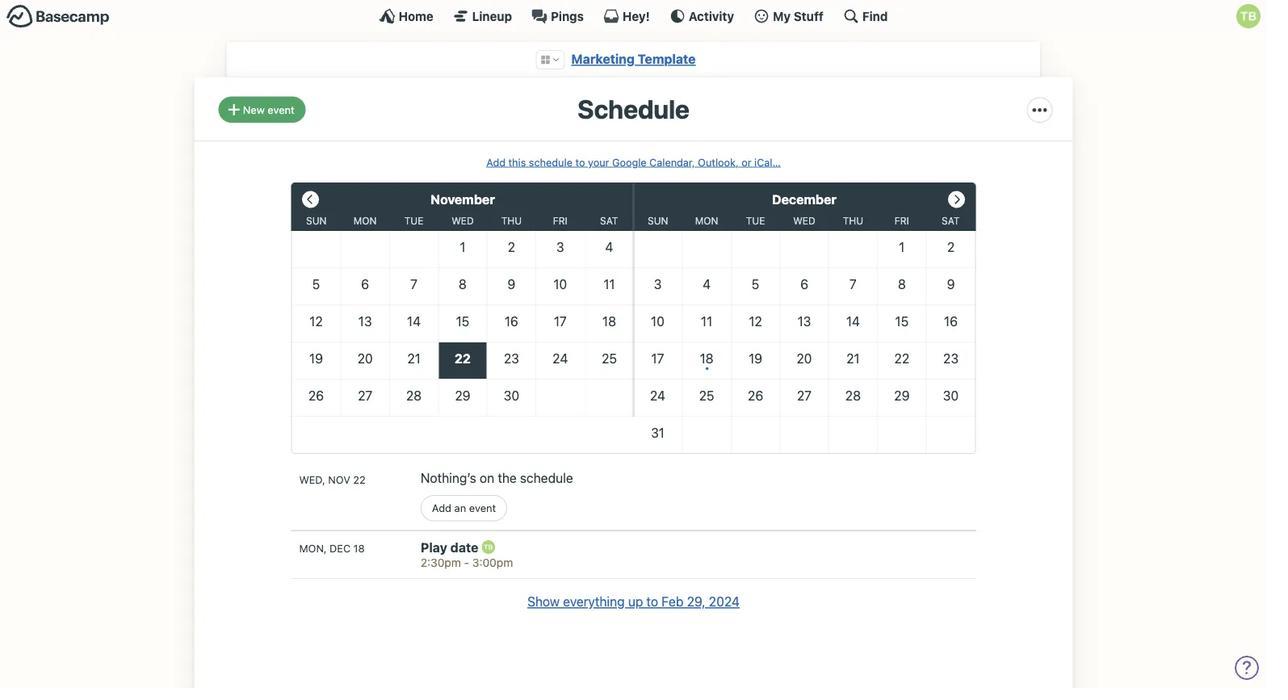 Task type: describe. For each thing, give the bounding box(es) containing it.
wed for december
[[794, 215, 816, 226]]

play date
[[421, 540, 482, 555]]

nothing's
[[421, 471, 477, 486]]

add for add an event
[[432, 502, 452, 514]]

mon for november
[[354, 215, 377, 226]]

the
[[498, 471, 517, 486]]

my
[[773, 9, 791, 23]]

ical…
[[755, 156, 781, 168]]

template
[[638, 51, 696, 67]]

november
[[431, 192, 495, 207]]

this
[[509, 156, 526, 168]]

-
[[464, 556, 470, 569]]

everything
[[563, 594, 625, 610]]

sat for november
[[600, 215, 618, 226]]

0 horizontal spatial tim burton image
[[482, 541, 496, 554]]

sun for december
[[648, 215, 669, 226]]

on
[[480, 471, 495, 486]]

an
[[455, 502, 466, 514]]

mon for december
[[696, 215, 719, 226]]

0 horizontal spatial event
[[268, 103, 295, 115]]

new
[[243, 103, 265, 115]]

fri for november
[[553, 215, 568, 226]]

22
[[353, 473, 366, 486]]

up
[[628, 594, 643, 610]]

sun for november
[[306, 215, 327, 226]]

fri for december
[[895, 215, 910, 226]]

2:30pm     -     3:00pm
[[421, 556, 513, 569]]

18
[[354, 542, 365, 555]]

your
[[588, 156, 610, 168]]

home link
[[379, 8, 434, 24]]

nov
[[328, 473, 351, 486]]

tue for november
[[405, 215, 424, 226]]

1 vertical spatial schedule
[[520, 471, 573, 486]]

schedule
[[578, 93, 690, 124]]

google
[[612, 156, 647, 168]]

hey! button
[[604, 8, 650, 24]]

new event link
[[219, 96, 306, 123]]

0 vertical spatial schedule
[[529, 156, 573, 168]]

to for feb
[[647, 594, 659, 610]]

dec
[[330, 542, 351, 555]]

wed,
[[299, 473, 325, 486]]

activity link
[[670, 8, 735, 24]]

stuff
[[794, 9, 824, 23]]

lineup link
[[453, 8, 512, 24]]

calendar,
[[650, 156, 695, 168]]



Task type: locate. For each thing, give the bounding box(es) containing it.
play
[[421, 540, 448, 555]]

1 horizontal spatial sat
[[942, 215, 960, 226]]

1 horizontal spatial thu
[[843, 215, 864, 226]]

to left your in the left of the page
[[576, 156, 585, 168]]

wed for november
[[452, 215, 474, 226]]

add left this
[[487, 156, 506, 168]]

thu
[[502, 215, 522, 226], [843, 215, 864, 226]]

sat
[[600, 215, 618, 226], [942, 215, 960, 226]]

1 horizontal spatial fri
[[895, 215, 910, 226]]

wed, nov 22
[[299, 473, 366, 486]]

1 horizontal spatial mon
[[696, 215, 719, 226]]

add this schedule to your google calendar, outlook, or ical…
[[487, 156, 781, 168]]

to right up
[[647, 594, 659, 610]]

0 vertical spatial to
[[576, 156, 585, 168]]

show
[[528, 594, 560, 610]]

marketing template
[[572, 51, 696, 67]]

0 horizontal spatial fri
[[553, 215, 568, 226]]

3:00pm
[[473, 556, 513, 569]]

schedule right this
[[529, 156, 573, 168]]

wed
[[452, 215, 474, 226], [794, 215, 816, 226]]

switch accounts image
[[6, 4, 110, 29]]

date
[[451, 540, 479, 555]]

1 mon from the left
[[354, 215, 377, 226]]

2 fri from the left
[[895, 215, 910, 226]]

activity
[[689, 9, 735, 23]]

find button
[[843, 8, 888, 24]]

marketing template link
[[572, 51, 696, 67]]

to for your
[[576, 156, 585, 168]]

1 vertical spatial event
[[469, 502, 496, 514]]

0 horizontal spatial mon
[[354, 215, 377, 226]]

marketing
[[572, 51, 635, 67]]

1 horizontal spatial event
[[469, 502, 496, 514]]

pings
[[551, 9, 584, 23]]

find
[[863, 9, 888, 23]]

0 vertical spatial add
[[487, 156, 506, 168]]

wed down november
[[452, 215, 474, 226]]

hey!
[[623, 9, 650, 23]]

mon, dec 18
[[299, 542, 365, 555]]

schedule
[[529, 156, 573, 168], [520, 471, 573, 486]]

add for add this schedule to your google calendar, outlook, or ical…
[[487, 156, 506, 168]]

0 horizontal spatial add
[[432, 502, 452, 514]]

29,
[[687, 594, 706, 610]]

•
[[705, 361, 709, 374]]

2024
[[709, 594, 740, 610]]

0 horizontal spatial to
[[576, 156, 585, 168]]

tim burton image inside main element
[[1237, 4, 1261, 28]]

sun
[[306, 215, 327, 226], [648, 215, 669, 226]]

2 wed from the left
[[794, 215, 816, 226]]

add
[[487, 156, 506, 168], [432, 502, 452, 514]]

new event
[[243, 103, 295, 115]]

show        everything      up to        feb 29, 2024
[[528, 594, 740, 610]]

tue
[[405, 215, 424, 226], [746, 215, 765, 226]]

event right an
[[469, 502, 496, 514]]

0 vertical spatial event
[[268, 103, 295, 115]]

1 fri from the left
[[553, 215, 568, 226]]

sat for december
[[942, 215, 960, 226]]

event
[[268, 103, 295, 115], [469, 502, 496, 514]]

2 tue from the left
[[746, 215, 765, 226]]

0 horizontal spatial thu
[[502, 215, 522, 226]]

to inside button
[[647, 594, 659, 610]]

feb
[[662, 594, 684, 610]]

add this schedule to your google calendar, outlook, or ical… link
[[487, 156, 781, 168]]

fri
[[553, 215, 568, 226], [895, 215, 910, 226]]

december
[[772, 192, 837, 207]]

add an event link
[[421, 495, 508, 521]]

tim burton image
[[1237, 4, 1261, 28], [482, 541, 496, 554]]

my stuff button
[[754, 8, 824, 24]]

or
[[742, 156, 752, 168]]

1 vertical spatial to
[[647, 594, 659, 610]]

0 horizontal spatial tue
[[405, 215, 424, 226]]

1 horizontal spatial add
[[487, 156, 506, 168]]

thu for december
[[843, 215, 864, 226]]

to
[[576, 156, 585, 168], [647, 594, 659, 610]]

mon
[[354, 215, 377, 226], [696, 215, 719, 226]]

1 vertical spatial add
[[432, 502, 452, 514]]

add left an
[[432, 502, 452, 514]]

1 vertical spatial tim burton image
[[482, 541, 496, 554]]

1 horizontal spatial tue
[[746, 215, 765, 226]]

0 horizontal spatial sat
[[600, 215, 618, 226]]

lineup
[[472, 9, 512, 23]]

0 horizontal spatial wed
[[452, 215, 474, 226]]

schedule right the
[[520, 471, 573, 486]]

outlook,
[[698, 156, 739, 168]]

pings button
[[532, 8, 584, 24]]

home
[[399, 9, 434, 23]]

1 tue from the left
[[405, 215, 424, 226]]

mon,
[[299, 542, 327, 555]]

thu for november
[[502, 215, 522, 226]]

1 horizontal spatial sun
[[648, 215, 669, 226]]

wed down december
[[794, 215, 816, 226]]

1 thu from the left
[[502, 215, 522, 226]]

1 horizontal spatial to
[[647, 594, 659, 610]]

add an event
[[432, 502, 496, 514]]

show        everything      up to        feb 29, 2024 button
[[528, 592, 740, 612]]

2:30pm
[[421, 556, 461, 569]]

event right new
[[268, 103, 295, 115]]

1 wed from the left
[[452, 215, 474, 226]]

tue for december
[[746, 215, 765, 226]]

1 sat from the left
[[600, 215, 618, 226]]

1 horizontal spatial wed
[[794, 215, 816, 226]]

nothing's on the schedule
[[421, 471, 573, 486]]

main element
[[0, 0, 1268, 32]]

2 sun from the left
[[648, 215, 669, 226]]

2 sat from the left
[[942, 215, 960, 226]]

1 horizontal spatial tim burton image
[[1237, 4, 1261, 28]]

2 thu from the left
[[843, 215, 864, 226]]

0 vertical spatial tim burton image
[[1237, 4, 1261, 28]]

2 mon from the left
[[696, 215, 719, 226]]

my stuff
[[773, 9, 824, 23]]

0 horizontal spatial sun
[[306, 215, 327, 226]]

1 sun from the left
[[306, 215, 327, 226]]



Task type: vqa. For each thing, say whether or not it's contained in the screenshot.
My
yes



